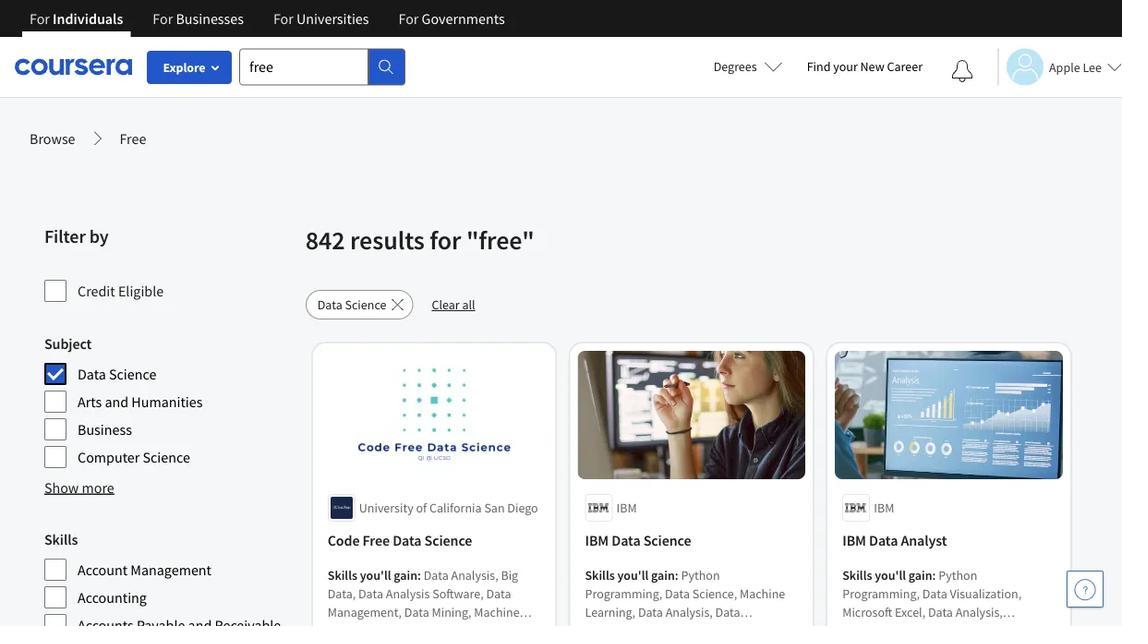 Task type: vqa. For each thing, say whether or not it's contained in the screenshot.
Social Media Management 'link'
no



Task type: describe. For each thing, give the bounding box(es) containing it.
"free"
[[467, 224, 535, 256]]

and
[[105, 393, 129, 411]]

show
[[44, 479, 79, 497]]

explore
[[163, 59, 206, 76]]

: for ibm data analyst
[[933, 567, 937, 584]]

arts and humanities
[[78, 393, 203, 411]]

for for universities
[[273, 9, 294, 28]]

individuals
[[53, 9, 123, 28]]

accounting
[[78, 589, 147, 607]]

data science button
[[306, 290, 414, 320]]

ibm data analyst
[[843, 531, 948, 550]]

842
[[306, 224, 345, 256]]

analysis
[[386, 586, 430, 602]]

apple lee
[[1050, 59, 1103, 75]]

show more button
[[44, 477, 114, 499]]

lee
[[1084, 59, 1103, 75]]

machine
[[474, 604, 520, 621]]

businesses
[[176, 9, 244, 28]]

for businesses
[[153, 9, 244, 28]]

credit eligible
[[78, 282, 164, 300]]

arts
[[78, 393, 102, 411]]

1 you'll from the left
[[360, 567, 391, 584]]

for
[[430, 224, 462, 256]]

browse
[[30, 129, 75, 148]]

software,
[[433, 586, 484, 602]]

for for businesses
[[153, 9, 173, 28]]

account management
[[78, 561, 212, 579]]

for universities
[[273, 9, 369, 28]]

clear
[[432, 297, 460, 313]]

ibm data science link
[[585, 529, 799, 552]]

find
[[807, 58, 831, 75]]

for individuals
[[30, 9, 123, 28]]

code
[[328, 531, 360, 550]]

diego
[[508, 500, 539, 516]]

degrees button
[[699, 46, 798, 87]]

governments
[[422, 9, 505, 28]]

account
[[78, 561, 128, 579]]

for for governments
[[399, 9, 419, 28]]

data inside button
[[318, 297, 343, 313]]

gain for ibm data analyst
[[909, 567, 933, 584]]

university of california san diego
[[359, 500, 539, 516]]

1 : from the left
[[418, 567, 421, 584]]

big
[[501, 567, 519, 584]]

humanities
[[132, 393, 203, 411]]

skills down ibm data analyst
[[843, 567, 873, 584]]

university
[[359, 500, 414, 516]]

for for individuals
[[30, 9, 50, 28]]

data science inside the subject group
[[78, 365, 157, 384]]

: for ibm data science
[[675, 567, 679, 584]]

all
[[463, 297, 476, 313]]

show more
[[44, 479, 114, 497]]

subject
[[44, 335, 92, 353]]

science inside button
[[345, 297, 387, 313]]

coursera image
[[15, 52, 132, 82]]

universities
[[297, 9, 369, 28]]

by
[[89, 225, 109, 248]]

skills down ibm data science at the right
[[585, 567, 615, 584]]

data inside "link"
[[612, 531, 641, 550]]

degrees
[[714, 58, 758, 75]]



Task type: locate. For each thing, give the bounding box(es) containing it.
gain down ibm data science at the right
[[652, 567, 675, 584]]

computer science
[[78, 448, 190, 467]]

:
[[418, 567, 421, 584], [675, 567, 679, 584], [933, 567, 937, 584]]

skills up data,
[[328, 567, 358, 584]]

gain down the analyst
[[909, 567, 933, 584]]

your
[[834, 58, 858, 75]]

2 gain from the left
[[652, 567, 675, 584]]

clear all button
[[421, 290, 487, 320]]

analyst
[[901, 531, 948, 550]]

2 horizontal spatial gain
[[909, 567, 933, 584]]

gain for ibm data science
[[652, 567, 675, 584]]

clear all
[[432, 297, 476, 313]]

apple
[[1050, 59, 1081, 75]]

apple lee button
[[998, 49, 1123, 85]]

None search field
[[239, 49, 406, 85]]

science inside "link"
[[644, 531, 692, 550]]

1 for from the left
[[30, 9, 50, 28]]

data science down '842'
[[318, 297, 387, 313]]

1 skills you'll gain : from the left
[[328, 567, 424, 584]]

mining,
[[432, 604, 472, 621]]

you'll down ibm data analyst
[[875, 567, 907, 584]]

management
[[131, 561, 212, 579]]

0 horizontal spatial you'll
[[360, 567, 391, 584]]

2 horizontal spatial :
[[933, 567, 937, 584]]

0 horizontal spatial data science
[[78, 365, 157, 384]]

data inside the subject group
[[78, 365, 106, 384]]

gain up analysis
[[394, 567, 418, 584]]

0 horizontal spatial skills you'll gain :
[[328, 567, 424, 584]]

code free data science
[[328, 531, 473, 550]]

1 horizontal spatial skills you'll gain :
[[585, 567, 682, 584]]

for
[[30, 9, 50, 28], [153, 9, 173, 28], [273, 9, 294, 28], [399, 9, 419, 28]]

science
[[345, 297, 387, 313], [109, 365, 157, 384], [143, 448, 190, 467], [425, 531, 473, 550], [644, 531, 692, 550]]

data,
[[328, 586, 356, 602]]

data analysis, big data, data analysis software, data management, data mining, machine learning, algorithms, data model, d
[[328, 567, 541, 627]]

free
[[120, 129, 146, 148], [363, 531, 390, 550]]

help center image
[[1075, 579, 1097, 601]]

for left governments
[[399, 9, 419, 28]]

san
[[485, 500, 505, 516]]

0 horizontal spatial free
[[120, 129, 146, 148]]

2 : from the left
[[675, 567, 679, 584]]

0 horizontal spatial :
[[418, 567, 421, 584]]

What do you want to learn? text field
[[239, 49, 369, 85]]

you'll up analysis
[[360, 567, 391, 584]]

skills you'll gain : for ibm data science
[[585, 567, 682, 584]]

for governments
[[399, 9, 505, 28]]

for left businesses
[[153, 9, 173, 28]]

filter
[[44, 225, 86, 248]]

data science
[[318, 297, 387, 313], [78, 365, 157, 384]]

filter by
[[44, 225, 109, 248]]

3 for from the left
[[273, 9, 294, 28]]

skills you'll gain : down ibm data analyst
[[843, 567, 939, 584]]

skills you'll gain : down ibm data science at the right
[[585, 567, 682, 584]]

for left individuals
[[30, 9, 50, 28]]

: down the analyst
[[933, 567, 937, 584]]

1 gain from the left
[[394, 567, 418, 584]]

1 horizontal spatial :
[[675, 567, 679, 584]]

skills you'll gain : up analysis
[[328, 567, 424, 584]]

1 vertical spatial free
[[363, 531, 390, 550]]

you'll for ibm data analyst
[[875, 567, 907, 584]]

algorithms,
[[381, 623, 443, 627]]

skills you'll gain :
[[328, 567, 424, 584], [585, 567, 682, 584], [843, 567, 939, 584]]

ibm
[[617, 500, 637, 516], [875, 500, 895, 516], [585, 531, 609, 550], [843, 531, 867, 550]]

842 results for "free"
[[306, 224, 535, 256]]

3 : from the left
[[933, 567, 937, 584]]

free right code
[[363, 531, 390, 550]]

2 you'll from the left
[[618, 567, 649, 584]]

skills inside group
[[44, 530, 78, 549]]

eligible
[[118, 282, 164, 300]]

1 horizontal spatial free
[[363, 531, 390, 550]]

skills
[[44, 530, 78, 549], [328, 567, 358, 584], [585, 567, 615, 584], [843, 567, 873, 584]]

code free data science link
[[328, 529, 541, 552]]

banner navigation
[[15, 0, 520, 37]]

0 vertical spatial data science
[[318, 297, 387, 313]]

california
[[430, 500, 482, 516]]

management,
[[328, 604, 402, 621]]

3 you'll from the left
[[875, 567, 907, 584]]

data
[[318, 297, 343, 313], [78, 365, 106, 384], [393, 531, 422, 550], [612, 531, 641, 550], [870, 531, 899, 550], [424, 567, 449, 584], [359, 586, 384, 602], [487, 586, 512, 602], [405, 604, 430, 621], [446, 623, 471, 627]]

ibm inside "link"
[[585, 531, 609, 550]]

gain
[[394, 567, 418, 584], [652, 567, 675, 584], [909, 567, 933, 584]]

you'll for ibm data science
[[618, 567, 649, 584]]

1 vertical spatial data science
[[78, 365, 157, 384]]

2 skills you'll gain : from the left
[[585, 567, 682, 584]]

2 for from the left
[[153, 9, 173, 28]]

business
[[78, 421, 132, 439]]

more
[[82, 479, 114, 497]]

subject group
[[44, 333, 295, 470]]

model,
[[473, 623, 510, 627]]

browse link
[[30, 128, 75, 150]]

credit
[[78, 282, 115, 300]]

analysis,
[[451, 567, 499, 584]]

skills group
[[44, 529, 295, 627]]

results
[[350, 224, 425, 256]]

computer
[[78, 448, 140, 467]]

free right browse
[[120, 129, 146, 148]]

0 vertical spatial free
[[120, 129, 146, 148]]

3 skills you'll gain : from the left
[[843, 567, 939, 584]]

ibm data analyst link
[[843, 529, 1056, 552]]

4 for from the left
[[399, 9, 419, 28]]

you'll
[[360, 567, 391, 584], [618, 567, 649, 584], [875, 567, 907, 584]]

: up analysis
[[418, 567, 421, 584]]

0 horizontal spatial gain
[[394, 567, 418, 584]]

3 gain from the left
[[909, 567, 933, 584]]

: down ibm data science "link" on the bottom of page
[[675, 567, 679, 584]]

1 horizontal spatial gain
[[652, 567, 675, 584]]

2 horizontal spatial you'll
[[875, 567, 907, 584]]

skills you'll gain : for ibm data analyst
[[843, 567, 939, 584]]

find your new career link
[[798, 55, 933, 79]]

learning,
[[328, 623, 378, 627]]

you'll down ibm data science at the right
[[618, 567, 649, 584]]

data science up and
[[78, 365, 157, 384]]

ibm data science
[[585, 531, 692, 550]]

skills up 'account' at the bottom left of page
[[44, 530, 78, 549]]

1 horizontal spatial you'll
[[618, 567, 649, 584]]

career
[[888, 58, 923, 75]]

for left universities
[[273, 9, 294, 28]]

of
[[416, 500, 427, 516]]

new
[[861, 58, 885, 75]]

data science inside data science button
[[318, 297, 387, 313]]

1 horizontal spatial data science
[[318, 297, 387, 313]]

show notifications image
[[952, 60, 974, 82]]

2 horizontal spatial skills you'll gain :
[[843, 567, 939, 584]]

find your new career
[[807, 58, 923, 75]]

explore button
[[147, 51, 232, 84]]



